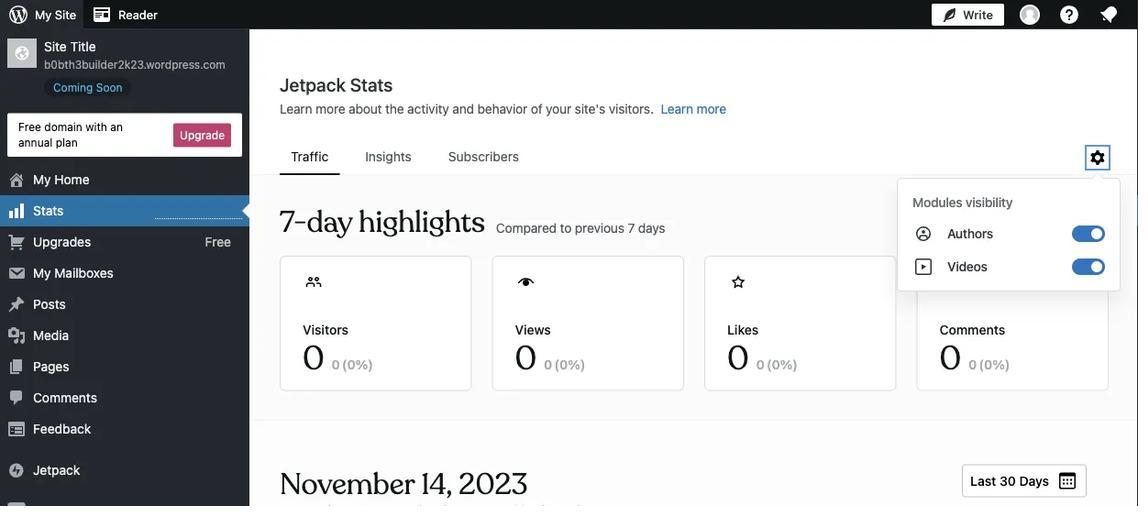Task type: vqa. For each thing, say whether or not it's contained in the screenshot.
main content
no



Task type: locate. For each thing, give the bounding box(es) containing it.
jetpack stats main content
[[250, 72, 1138, 506]]

compared
[[496, 220, 557, 235]]

( inside views 0 0 ( 0 %)
[[554, 357, 559, 372]]

visitors
[[303, 322, 349, 337]]

free up the annual plan at the top left of page
[[18, 121, 41, 133]]

media link
[[0, 320, 249, 351]]

0 vertical spatial comments
[[940, 322, 1005, 337]]

last 30 days button
[[962, 465, 1087, 498]]

free for free
[[205, 234, 231, 249]]

2 vertical spatial my
[[33, 266, 51, 281]]

( inside likes 0 0 ( 0 %)
[[767, 357, 772, 372]]

1 vertical spatial free
[[205, 234, 231, 249]]

4 ( from the left
[[979, 357, 984, 372]]

30
[[1000, 473, 1016, 488]]

2 ( from the left
[[554, 357, 559, 372]]

domain
[[44, 121, 82, 133]]

pages
[[33, 359, 69, 374]]

my up posts
[[33, 266, 51, 281]]

1 vertical spatial my
[[33, 172, 51, 187]]

your
[[546, 101, 571, 116]]

free
[[18, 121, 41, 133], [205, 234, 231, 249]]

previous
[[575, 220, 624, 235]]

my home
[[33, 172, 89, 187]]

1 vertical spatial comments
[[33, 390, 97, 405]]

and
[[453, 101, 474, 116]]

img image
[[7, 461, 26, 480], [7, 503, 26, 506]]

views
[[515, 322, 551, 337]]

reader link
[[84, 0, 165, 29]]

3 %) from the left
[[780, 357, 798, 372]]

coming
[[53, 81, 93, 94]]

%) inside views 0 0 ( 0 %)
[[568, 357, 586, 372]]

subscribers link
[[437, 140, 530, 173]]

%) inside likes 0 0 ( 0 %)
[[780, 357, 798, 372]]

site's
[[575, 101, 605, 116]]

traffic link
[[280, 140, 340, 173]]

jetpack
[[33, 463, 80, 478]]

%) inside visitors 0 0 ( 0 %)
[[356, 357, 373, 372]]

videos
[[947, 259, 988, 274]]

%)
[[356, 357, 373, 372], [568, 357, 586, 372], [780, 357, 798, 372], [993, 357, 1010, 372]]

days
[[1019, 473, 1049, 488]]

soon
[[96, 81, 123, 94]]

my profile image
[[1020, 5, 1040, 25]]

learn
[[280, 101, 312, 116]]

site up title at the top left of page
[[55, 8, 76, 22]]

media
[[33, 328, 69, 343]]

my for my home
[[33, 172, 51, 187]]

comments link
[[0, 383, 249, 414]]

( for visitors 0 0 ( 0 %)
[[342, 357, 347, 372]]

feedback
[[33, 422, 91, 437]]

comments inside comments 0 0 ( 0 %)
[[940, 322, 1005, 337]]

more
[[316, 101, 345, 116]]

2 img image from the top
[[7, 503, 26, 506]]

%) inside comments 0 0 ( 0 %)
[[993, 357, 1010, 372]]

( for views 0 0 ( 0 %)
[[554, 357, 559, 372]]

comments down videos at the right bottom of the page
[[940, 322, 1005, 337]]

0
[[303, 338, 324, 380], [515, 338, 537, 380], [727, 338, 749, 380], [940, 338, 961, 380], [332, 357, 340, 372], [347, 357, 356, 372], [544, 357, 552, 372], [559, 357, 568, 372], [756, 357, 765, 372], [772, 357, 780, 372], [969, 357, 977, 372], [984, 357, 993, 372]]

november
[[280, 466, 415, 503]]

my left 'home'
[[33, 172, 51, 187]]

stats
[[33, 203, 64, 218]]

free inside free domain with an annual plan
[[18, 121, 41, 133]]

site title b0bth3builder2k23.wordpress.com
[[44, 39, 225, 71]]

tooltip
[[888, 169, 1121, 292]]

1 %) from the left
[[356, 357, 373, 372]]

(
[[342, 357, 347, 372], [554, 357, 559, 372], [767, 357, 772, 372], [979, 357, 984, 372]]

comments 0 0 ( 0 %)
[[940, 322, 1010, 380]]

with
[[85, 121, 107, 133]]

1 vertical spatial site
[[44, 39, 67, 54]]

my home link
[[0, 164, 249, 195]]

learn more
[[661, 101, 726, 116]]

upgrade button
[[173, 123, 231, 147]]

3 ( from the left
[[767, 357, 772, 372]]

write
[[963, 8, 993, 22]]

comments up feedback
[[33, 390, 97, 405]]

my left reader link
[[35, 8, 52, 22]]

days
[[638, 220, 665, 235]]

posts link
[[0, 289, 249, 320]]

free for free domain with an annual plan
[[18, 121, 41, 133]]

( inside comments 0 0 ( 0 %)
[[979, 357, 984, 372]]

4 %) from the left
[[993, 357, 1010, 372]]

1 horizontal spatial free
[[205, 234, 231, 249]]

my
[[35, 8, 52, 22], [33, 172, 51, 187], [33, 266, 51, 281]]

1 vertical spatial img image
[[7, 503, 26, 506]]

( inside visitors 0 0 ( 0 %)
[[342, 357, 347, 372]]

site
[[55, 8, 76, 22], [44, 39, 67, 54]]

2 %) from the left
[[568, 357, 586, 372]]

menu containing traffic
[[280, 140, 1087, 175]]

subscribers
[[448, 149, 519, 164]]

menu
[[280, 140, 1087, 175]]

( for likes 0 0 ( 0 %)
[[767, 357, 772, 372]]

0 vertical spatial free
[[18, 121, 41, 133]]

comments for comments 0 0 ( 0 %)
[[940, 322, 1005, 337]]

0 vertical spatial my
[[35, 8, 52, 22]]

learn more link
[[661, 101, 726, 116]]

insights link
[[354, 140, 423, 173]]

jetpack link
[[0, 455, 249, 486]]

jetpack stats learn more about the activity and behavior of your site's visitors. learn more
[[280, 73, 726, 116]]

0 vertical spatial site
[[55, 8, 76, 22]]

free down "highest hourly views 0" image
[[205, 234, 231, 249]]

14,
[[421, 466, 452, 503]]

1 ( from the left
[[342, 357, 347, 372]]

comments for comments
[[33, 390, 97, 405]]

site left title at the top left of page
[[44, 39, 67, 54]]

compared to previous 7 days
[[496, 220, 665, 235]]

0 horizontal spatial free
[[18, 121, 41, 133]]

1 img image from the top
[[7, 461, 26, 480]]

1 horizontal spatial comments
[[940, 322, 1005, 337]]

0 vertical spatial img image
[[7, 461, 26, 480]]

annual plan
[[18, 136, 78, 149]]

my for my site
[[35, 8, 52, 22]]

7
[[628, 220, 635, 235]]

0 horizontal spatial comments
[[33, 390, 97, 405]]

7-
[[280, 204, 307, 241]]

my site link
[[0, 0, 84, 29]]

comments
[[940, 322, 1005, 337], [33, 390, 97, 405]]



Task type: describe. For each thing, give the bounding box(es) containing it.
%) for comments 0 0 ( 0 %)
[[993, 357, 1010, 372]]

my mailboxes link
[[0, 258, 249, 289]]

an
[[110, 121, 123, 133]]

posts
[[33, 297, 66, 312]]

title
[[70, 39, 96, 54]]

stats link
[[0, 195, 249, 227]]

day
[[307, 204, 352, 241]]

home
[[54, 172, 89, 187]]

about
[[349, 101, 382, 116]]

upgrade
[[180, 129, 225, 142]]

last
[[971, 473, 996, 488]]

of
[[531, 101, 543, 116]]

b0bth3builder2k23.wordpress.com
[[44, 58, 225, 71]]

my mailboxes
[[33, 266, 114, 281]]

feedback link
[[0, 414, 249, 445]]

mailboxes
[[54, 266, 114, 281]]

menu inside jetpack stats main content
[[280, 140, 1087, 175]]

coming soon
[[53, 81, 123, 94]]

traffic
[[291, 149, 329, 164]]

reader
[[118, 8, 158, 22]]

tooltip containing modules visibility
[[888, 169, 1121, 292]]

insights
[[365, 149, 412, 164]]

modules visibility
[[913, 195, 1013, 210]]

manage your notifications image
[[1098, 4, 1120, 26]]

visitors.
[[609, 101, 654, 116]]

likes 0 0 ( 0 %)
[[727, 322, 798, 380]]

activity
[[407, 101, 449, 116]]

the
[[385, 101, 404, 116]]

( for comments 0 0 ( 0 %)
[[979, 357, 984, 372]]

%) for likes 0 0 ( 0 %)
[[780, 357, 798, 372]]

behavior
[[477, 101, 528, 116]]

%) for views 0 0 ( 0 %)
[[568, 357, 586, 372]]

highest hourly views 0 image
[[155, 207, 242, 219]]

authors
[[947, 226, 993, 241]]

img image inside jetpack link
[[7, 461, 26, 480]]

modules
[[913, 195, 963, 210]]

jetpack stats
[[280, 73, 393, 95]]

write link
[[932, 0, 1004, 29]]

2023
[[459, 466, 528, 503]]

site inside site title b0bth3builder2k23.wordpress.com
[[44, 39, 67, 54]]

visitors 0 0 ( 0 %)
[[303, 322, 373, 380]]

november 14, 2023
[[280, 466, 528, 503]]

7-day highlights
[[280, 204, 485, 241]]

free domain with an annual plan
[[18, 121, 123, 149]]

my for my mailboxes
[[33, 266, 51, 281]]

help image
[[1058, 4, 1080, 26]]

my site
[[35, 8, 76, 22]]

upgrades
[[33, 234, 91, 250]]

pages link
[[0, 351, 249, 383]]

highlights
[[359, 204, 485, 241]]

last 30 days
[[971, 473, 1049, 488]]

likes
[[727, 322, 759, 337]]

visibility
[[966, 195, 1013, 210]]

views 0 0 ( 0 %)
[[515, 322, 586, 380]]

to
[[560, 220, 572, 235]]

%) for visitors 0 0 ( 0 %)
[[356, 357, 373, 372]]



